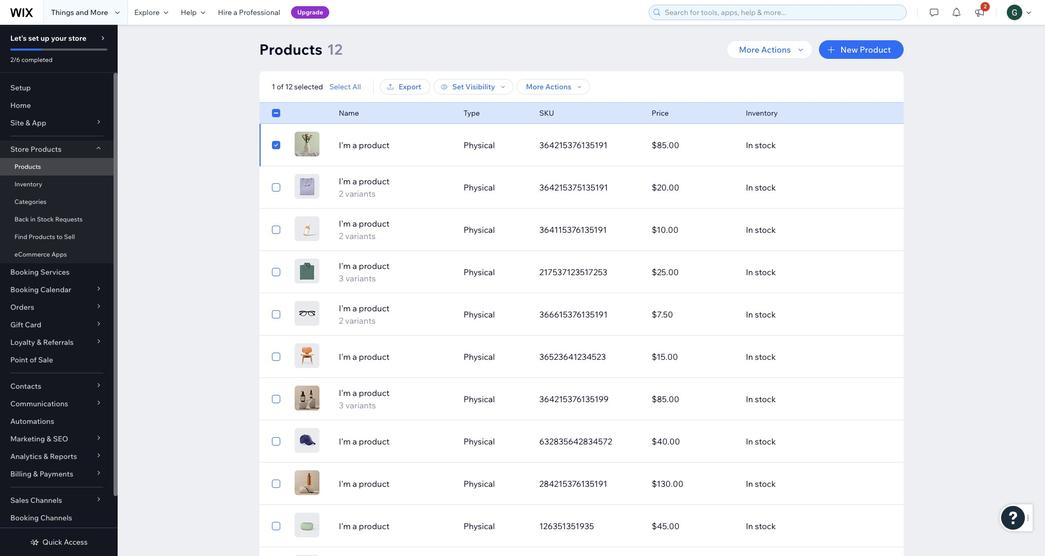 Task type: vqa. For each thing, say whether or not it's contained in the screenshot.


Task type: locate. For each thing, give the bounding box(es) containing it.
1 vertical spatial of
[[30, 355, 37, 365]]

2 in from the top
[[746, 182, 754, 193]]

0 vertical spatial actions
[[762, 44, 792, 55]]

more for more actions popup button on the top of the page
[[740, 44, 760, 55]]

5 physical link from the top
[[458, 302, 534, 327]]

sales channels button
[[0, 492, 114, 509]]

site
[[10, 118, 24, 128]]

10 stock from the top
[[756, 521, 776, 531]]

& left the seo
[[47, 434, 51, 444]]

& right the loyalty
[[37, 338, 42, 347]]

calendar
[[40, 285, 71, 294]]

i'm a product 3 variants
[[339, 261, 390, 284], [339, 388, 390, 411]]

physical link for 217537123517253
[[458, 260, 534, 285]]

2 stock from the top
[[756, 182, 776, 193]]

channels for sales channels
[[30, 496, 62, 505]]

in for 364215375135191
[[746, 182, 754, 193]]

2 vertical spatial booking
[[10, 513, 39, 523]]

more actions up sku
[[526, 82, 572, 91]]

364115376135191 link
[[534, 217, 646, 242]]

sales
[[10, 496, 29, 505]]

& for loyalty
[[37, 338, 42, 347]]

0 horizontal spatial inventory
[[14, 180, 42, 188]]

in stock for 217537123517253
[[746, 267, 776, 277]]

3 stock from the top
[[756, 225, 776, 235]]

$20.00 link
[[646, 175, 740, 200]]

stock for 364215375135191
[[756, 182, 776, 193]]

point of sale
[[10, 355, 53, 365]]

0 vertical spatial i'm a product 3 variants
[[339, 261, 390, 284]]

364215375135191 link
[[534, 175, 646, 200]]

visibility
[[466, 82, 495, 91]]

1 vertical spatial 12
[[285, 82, 293, 91]]

actions inside button
[[546, 82, 572, 91]]

channels
[[30, 496, 62, 505], [40, 513, 72, 523]]

booking down ecommerce at the left of the page
[[10, 268, 39, 277]]

8 physical from the top
[[464, 436, 495, 447]]

8 in from the top
[[746, 436, 754, 447]]

communications button
[[0, 395, 114, 413]]

3 physical link from the top
[[458, 217, 534, 242]]

4 stock from the top
[[756, 267, 776, 277]]

variants for 364215375135191
[[345, 189, 376, 199]]

2 vertical spatial i'm a product 2 variants
[[339, 303, 390, 326]]

4 i'm from the top
[[339, 261, 351, 271]]

actions up sku
[[546, 82, 572, 91]]

back in stock requests link
[[0, 211, 114, 228]]

booking calendar
[[10, 285, 71, 294]]

1 booking from the top
[[10, 268, 39, 277]]

3 booking from the top
[[10, 513, 39, 523]]

0 vertical spatial $85.00 link
[[646, 133, 740, 158]]

2 booking from the top
[[10, 285, 39, 294]]

i'm a product link for 364215376135191
[[333, 139, 458, 151]]

i'm a product for 632835642834572
[[339, 436, 390, 447]]

back in stock requests
[[14, 215, 83, 223]]

10 physical link from the top
[[458, 514, 534, 539]]

in stock link for 126351351935
[[740, 514, 853, 539]]

5 stock from the top
[[756, 309, 776, 320]]

of for sale
[[30, 355, 37, 365]]

more
[[90, 8, 108, 17], [740, 44, 760, 55], [526, 82, 544, 91]]

1 i'm a product 2 variants from the top
[[339, 176, 390, 199]]

physical for 364215375135191
[[464, 182, 495, 193]]

4 in stock from the top
[[746, 267, 776, 277]]

& right billing
[[33, 470, 38, 479]]

of right 1
[[277, 82, 284, 91]]

in stock for 364215376135199
[[746, 394, 776, 404]]

loyalty
[[10, 338, 35, 347]]

in stock link for 364215375135191
[[740, 175, 853, 200]]

gift card
[[10, 320, 41, 330]]

8 stock from the top
[[756, 436, 776, 447]]

a inside hire a professional link
[[234, 8, 238, 17]]

help
[[181, 8, 197, 17]]

physical link for 366615376135191
[[458, 302, 534, 327]]

more down search for tools, apps, help & more... field
[[740, 44, 760, 55]]

i'm a product 2 variants for 364215375135191
[[339, 176, 390, 199]]

10 i'm from the top
[[339, 521, 351, 531]]

i'm a product
[[339, 140, 390, 150], [339, 352, 390, 362], [339, 436, 390, 447], [339, 479, 390, 489], [339, 521, 390, 531]]

7 product from the top
[[359, 388, 390, 398]]

6 in from the top
[[746, 352, 754, 362]]

None checkbox
[[272, 107, 280, 119], [272, 139, 280, 151], [272, 181, 280, 194], [272, 393, 280, 405], [272, 435, 280, 448], [272, 478, 280, 490], [272, 107, 280, 119], [272, 139, 280, 151], [272, 181, 280, 194], [272, 393, 280, 405], [272, 435, 280, 448], [272, 478, 280, 490]]

i'm a product for 364215376135191
[[339, 140, 390, 150]]

2 i'm a product link from the top
[[333, 351, 458, 363]]

0 vertical spatial i'm a product 2 variants
[[339, 176, 390, 199]]

physical link for 364215375135191
[[458, 175, 534, 200]]

in stock link
[[740, 133, 853, 158], [740, 175, 853, 200], [740, 217, 853, 242], [740, 260, 853, 285], [740, 302, 853, 327], [740, 345, 853, 369], [740, 387, 853, 412], [740, 429, 853, 454], [740, 472, 853, 496], [740, 514, 853, 539]]

categories
[[14, 198, 47, 206]]

find
[[14, 233, 27, 241]]

more actions inside button
[[526, 82, 572, 91]]

217537123517253 link
[[534, 260, 646, 285]]

setup
[[10, 83, 31, 92]]

in stock
[[746, 140, 776, 150], [746, 182, 776, 193], [746, 225, 776, 235], [746, 267, 776, 277], [746, 309, 776, 320], [746, 352, 776, 362], [746, 394, 776, 404], [746, 436, 776, 447], [746, 479, 776, 489], [746, 521, 776, 531]]

2 $85.00 from the top
[[652, 394, 680, 404]]

1 vertical spatial $85.00 link
[[646, 387, 740, 412]]

& inside loyalty & referrals dropdown button
[[37, 338, 42, 347]]

2 i'm a product 2 variants from the top
[[339, 218, 390, 241]]

products up "1 of 12 selected"
[[260, 40, 323, 58]]

categories link
[[0, 193, 114, 211]]

2 inside button
[[985, 3, 987, 10]]

5 in stock from the top
[[746, 309, 776, 320]]

& for analytics
[[44, 452, 48, 461]]

physical for 284215376135191
[[464, 479, 495, 489]]

1 $85.00 from the top
[[652, 140, 680, 150]]

actions down search for tools, apps, help & more... field
[[762, 44, 792, 55]]

booking down sales
[[10, 513, 39, 523]]

more actions down search for tools, apps, help & more... field
[[740, 44, 792, 55]]

1 in from the top
[[746, 140, 754, 150]]

gift card button
[[0, 316, 114, 334]]

1 vertical spatial i'm a product 3 variants
[[339, 388, 390, 411]]

6 stock from the top
[[756, 352, 776, 362]]

& inside billing & payments popup button
[[33, 470, 38, 479]]

6 physical from the top
[[464, 352, 495, 362]]

6 physical link from the top
[[458, 345, 534, 369]]

orders button
[[0, 299, 114, 316]]

in stock link for 217537123517253
[[740, 260, 853, 285]]

of inside sidebar element
[[30, 355, 37, 365]]

8 i'm from the top
[[339, 436, 351, 447]]

more actions inside popup button
[[740, 44, 792, 55]]

3 for 217537123517253
[[339, 273, 344, 284]]

$25.00
[[652, 267, 679, 277]]

10 in from the top
[[746, 521, 754, 531]]

price
[[652, 108, 669, 118]]

0 vertical spatial 12
[[327, 40, 343, 58]]

1 vertical spatial more
[[740, 44, 760, 55]]

7 i'm from the top
[[339, 388, 351, 398]]

0 vertical spatial 3
[[339, 273, 344, 284]]

0 horizontal spatial more actions
[[526, 82, 572, 91]]

8 product from the top
[[359, 436, 390, 447]]

7 stock from the top
[[756, 394, 776, 404]]

gift
[[10, 320, 23, 330]]

1 i'm a product 3 variants from the top
[[339, 261, 390, 284]]

in stock for 632835642834572
[[746, 436, 776, 447]]

5 in from the top
[[746, 309, 754, 320]]

5 i'm a product link from the top
[[333, 520, 458, 533]]

4 physical from the top
[[464, 267, 495, 277]]

point
[[10, 355, 28, 365]]

7 physical link from the top
[[458, 387, 534, 412]]

3 i'm a product link from the top
[[333, 435, 458, 448]]

$85.00 link up $20.00 link
[[646, 133, 740, 158]]

9 physical link from the top
[[458, 472, 534, 496]]

services
[[40, 268, 70, 277]]

2 in stock from the top
[[746, 182, 776, 193]]

1 horizontal spatial more
[[526, 82, 544, 91]]

in for 364215376135199
[[746, 394, 754, 404]]

referrals
[[43, 338, 74, 347]]

1 vertical spatial actions
[[546, 82, 572, 91]]

sales channels
[[10, 496, 62, 505]]

of left sale
[[30, 355, 37, 365]]

in stock for 364215376135191
[[746, 140, 776, 150]]

9 product from the top
[[359, 479, 390, 489]]

1 in stock from the top
[[746, 140, 776, 150]]

let's set up your store
[[10, 34, 86, 43]]

more inside popup button
[[740, 44, 760, 55]]

in stock link for 366615376135191
[[740, 302, 853, 327]]

10 in stock from the top
[[746, 521, 776, 531]]

4 i'm a product link from the top
[[333, 478, 458, 490]]

4 in from the top
[[746, 267, 754, 277]]

9 stock from the top
[[756, 479, 776, 489]]

booking up orders
[[10, 285, 39, 294]]

1 horizontal spatial of
[[277, 82, 284, 91]]

back
[[14, 215, 29, 223]]

2 product from the top
[[359, 176, 390, 186]]

6 in stock from the top
[[746, 352, 776, 362]]

12 up select at top
[[327, 40, 343, 58]]

1 vertical spatial 3
[[339, 400, 344, 411]]

& inside analytics & reports popup button
[[44, 452, 48, 461]]

1 vertical spatial i'm a product 2 variants
[[339, 218, 390, 241]]

None checkbox
[[272, 224, 280, 236], [272, 266, 280, 278], [272, 308, 280, 321], [272, 351, 280, 363], [272, 520, 280, 533], [272, 224, 280, 236], [272, 266, 280, 278], [272, 308, 280, 321], [272, 351, 280, 363], [272, 520, 280, 533]]

in for 632835642834572
[[746, 436, 754, 447]]

stock for 217537123517253
[[756, 267, 776, 277]]

select
[[329, 82, 351, 91]]

products inside 'link'
[[14, 163, 41, 170]]

in stock link for 364215376135199
[[740, 387, 853, 412]]

5 physical from the top
[[464, 309, 495, 320]]

4 in stock link from the top
[[740, 260, 853, 285]]

booking inside booking services link
[[10, 268, 39, 277]]

3 in from the top
[[746, 225, 754, 235]]

0 horizontal spatial of
[[30, 355, 37, 365]]

3 i'm a product from the top
[[339, 436, 390, 447]]

more right and
[[90, 8, 108, 17]]

booking inside booking calendar 'popup button'
[[10, 285, 39, 294]]

1 i'm a product link from the top
[[333, 139, 458, 151]]

4 physical link from the top
[[458, 260, 534, 285]]

channels down sales channels dropdown button
[[40, 513, 72, 523]]

8 physical link from the top
[[458, 429, 534, 454]]

physical link for 284215376135191
[[458, 472, 534, 496]]

1 stock from the top
[[756, 140, 776, 150]]

0 vertical spatial more actions
[[740, 44, 792, 55]]

booking inside booking channels link
[[10, 513, 39, 523]]

1 $85.00 link from the top
[[646, 133, 740, 158]]

364215376135191
[[540, 140, 608, 150]]

3 product from the top
[[359, 218, 390, 229]]

10 physical from the top
[[464, 521, 495, 531]]

1 3 from the top
[[339, 273, 344, 284]]

1 vertical spatial $85.00
[[652, 394, 680, 404]]

2 physical link from the top
[[458, 175, 534, 200]]

1 i'm from the top
[[339, 140, 351, 150]]

284215376135191 link
[[534, 472, 646, 496]]

$45.00
[[652, 521, 680, 531]]

contacts button
[[0, 378, 114, 395]]

& for marketing
[[47, 434, 51, 444]]

& inside marketing & seo dropdown button
[[47, 434, 51, 444]]

sell
[[64, 233, 75, 241]]

& left reports
[[44, 452, 48, 461]]

$85.00 up $40.00
[[652, 394, 680, 404]]

3 in stock from the top
[[746, 225, 776, 235]]

products up ecommerce apps
[[29, 233, 55, 241]]

0 vertical spatial more
[[90, 8, 108, 17]]

to
[[57, 233, 63, 241]]

variants for 217537123517253
[[346, 273, 376, 284]]

2/6
[[10, 56, 20, 64]]

channels up booking channels
[[30, 496, 62, 505]]

$40.00
[[652, 436, 681, 447]]

366615376135191
[[540, 309, 608, 320]]

in stock for 366615376135191
[[746, 309, 776, 320]]

channels for booking channels
[[40, 513, 72, 523]]

stock for 284215376135191
[[756, 479, 776, 489]]

$130.00 link
[[646, 472, 740, 496]]

1 vertical spatial channels
[[40, 513, 72, 523]]

2 horizontal spatial more
[[740, 44, 760, 55]]

12 right 1
[[285, 82, 293, 91]]

actions inside popup button
[[762, 44, 792, 55]]

632835642834572
[[540, 436, 613, 447]]

9 in stock link from the top
[[740, 472, 853, 496]]

your
[[51, 34, 67, 43]]

more inside button
[[526, 82, 544, 91]]

1 physical link from the top
[[458, 133, 534, 158]]

3 physical from the top
[[464, 225, 495, 235]]

7 in from the top
[[746, 394, 754, 404]]

& right the site
[[26, 118, 30, 128]]

9 in from the top
[[746, 479, 754, 489]]

6 in stock link from the top
[[740, 345, 853, 369]]

2 3 from the top
[[339, 400, 344, 411]]

126351351935
[[540, 521, 595, 531]]

1 vertical spatial inventory
[[14, 180, 42, 188]]

$85.00 down price
[[652, 140, 680, 150]]

0 vertical spatial channels
[[30, 496, 62, 505]]

0 vertical spatial of
[[277, 82, 284, 91]]

2 i'm a product from the top
[[339, 352, 390, 362]]

seo
[[53, 434, 68, 444]]

site & app button
[[0, 114, 114, 132]]

1 product from the top
[[359, 140, 390, 150]]

stock for 364215376135191
[[756, 140, 776, 150]]

products down store
[[14, 163, 41, 170]]

7 in stock link from the top
[[740, 387, 853, 412]]

payments
[[40, 470, 73, 479]]

select all
[[329, 82, 361, 91]]

1 horizontal spatial inventory
[[746, 108, 778, 118]]

new
[[841, 44, 859, 55]]

1 physical from the top
[[464, 140, 495, 150]]

1 vertical spatial booking
[[10, 285, 39, 294]]

5 in stock link from the top
[[740, 302, 853, 327]]

1 horizontal spatial 12
[[327, 40, 343, 58]]

0 horizontal spatial more
[[90, 8, 108, 17]]

10 in stock link from the top
[[740, 514, 853, 539]]

4 i'm a product from the top
[[339, 479, 390, 489]]

9 physical from the top
[[464, 479, 495, 489]]

1 of 12 selected
[[272, 82, 323, 91]]

1 in stock link from the top
[[740, 133, 853, 158]]

i'm a product link for 632835642834572
[[333, 435, 458, 448]]

3 i'm a product 2 variants from the top
[[339, 303, 390, 326]]

hire a professional link
[[212, 0, 287, 25]]

2 $85.00 link from the top
[[646, 387, 740, 412]]

channels inside dropdown button
[[30, 496, 62, 505]]

select all button
[[329, 82, 361, 91]]

0 vertical spatial $85.00
[[652, 140, 680, 150]]

$85.00 link up $40.00 link
[[646, 387, 740, 412]]

7 physical from the top
[[464, 394, 495, 404]]

1 horizontal spatial actions
[[762, 44, 792, 55]]

booking services link
[[0, 263, 114, 281]]

find products to sell link
[[0, 228, 114, 246]]

8 in stock link from the top
[[740, 429, 853, 454]]

completed
[[21, 56, 53, 64]]

9 in stock from the top
[[746, 479, 776, 489]]

products inside "dropdown button"
[[31, 145, 62, 154]]

ecommerce apps
[[14, 251, 67, 258]]

0 vertical spatial booking
[[10, 268, 39, 277]]

set
[[453, 82, 464, 91]]

physical for 364215376135191
[[464, 140, 495, 150]]

$85.00
[[652, 140, 680, 150], [652, 394, 680, 404]]

inventory
[[746, 108, 778, 118], [14, 180, 42, 188]]

store products button
[[0, 140, 114, 158]]

7 in stock from the top
[[746, 394, 776, 404]]

364215376135199
[[540, 394, 609, 404]]

in stock link for 364115376135191
[[740, 217, 853, 242]]

&
[[26, 118, 30, 128], [37, 338, 42, 347], [47, 434, 51, 444], [44, 452, 48, 461], [33, 470, 38, 479]]

1 i'm a product from the top
[[339, 140, 390, 150]]

3 in stock link from the top
[[740, 217, 853, 242]]

Search for tools, apps, help & more... field
[[662, 5, 904, 20]]

& inside 'site & app' dropdown button
[[26, 118, 30, 128]]

products up the products 'link'
[[31, 145, 62, 154]]

export button
[[380, 79, 431, 95]]

2 for 366615376135191
[[339, 316, 344, 326]]

physical link for 36523641234523
[[458, 345, 534, 369]]

more up sku
[[526, 82, 544, 91]]

5 i'm a product from the top
[[339, 521, 390, 531]]

2 vertical spatial more
[[526, 82, 544, 91]]

1 horizontal spatial more actions
[[740, 44, 792, 55]]

0 horizontal spatial actions
[[546, 82, 572, 91]]

1 vertical spatial more actions
[[526, 82, 572, 91]]

8 in stock from the top
[[746, 436, 776, 447]]

$7.50 link
[[646, 302, 740, 327]]

set visibility button
[[434, 79, 514, 95]]

in stock link for 284215376135191
[[740, 472, 853, 496]]



Task type: describe. For each thing, give the bounding box(es) containing it.
stock for 364215376135199
[[756, 394, 776, 404]]

5 product from the top
[[359, 303, 390, 314]]

automations link
[[0, 413, 114, 430]]

stock
[[37, 215, 54, 223]]

36523641234523
[[540, 352, 606, 362]]

all
[[353, 82, 361, 91]]

in for 364115376135191
[[746, 225, 754, 235]]

i'm a product for 284215376135191
[[339, 479, 390, 489]]

i'm a product 3 variants for 217537123517253
[[339, 261, 390, 284]]

in for 126351351935
[[746, 521, 754, 531]]

variants for 364215376135199
[[346, 400, 376, 411]]

in stock link for 36523641234523
[[740, 345, 853, 369]]

store
[[10, 145, 29, 154]]

loyalty & referrals button
[[0, 334, 114, 351]]

home link
[[0, 97, 114, 114]]

$10.00 link
[[646, 217, 740, 242]]

quick
[[43, 538, 62, 547]]

$7.50
[[652, 309, 674, 320]]

reports
[[50, 452, 77, 461]]

booking channels
[[10, 513, 72, 523]]

6 product from the top
[[359, 352, 390, 362]]

physical for 632835642834572
[[464, 436, 495, 447]]

physical link for 364115376135191
[[458, 217, 534, 242]]

stock for 364115376135191
[[756, 225, 776, 235]]

store
[[68, 34, 86, 43]]

card
[[25, 320, 41, 330]]

of for 12
[[277, 82, 284, 91]]

booking services
[[10, 268, 70, 277]]

contacts
[[10, 382, 41, 391]]

i'm a product for 126351351935
[[339, 521, 390, 531]]

more actions button
[[727, 40, 813, 59]]

in stock for 126351351935
[[746, 521, 776, 531]]

in stock for 364215375135191
[[746, 182, 776, 193]]

i'm a product link for 126351351935
[[333, 520, 458, 533]]

i'm a product 3 variants for 364215376135199
[[339, 388, 390, 411]]

booking for booking services
[[10, 268, 39, 277]]

& for site
[[26, 118, 30, 128]]

sidebar element
[[0, 25, 118, 556]]

analytics & reports button
[[0, 448, 114, 465]]

$45.00 link
[[646, 514, 740, 539]]

$10.00
[[652, 225, 679, 235]]

stock for 366615376135191
[[756, 309, 776, 320]]

3 i'm from the top
[[339, 218, 351, 229]]

things and more
[[51, 8, 108, 17]]

booking channels link
[[0, 509, 114, 527]]

4 product from the top
[[359, 261, 390, 271]]

app
[[32, 118, 46, 128]]

billing & payments
[[10, 470, 73, 479]]

inventory inside sidebar element
[[14, 180, 42, 188]]

i'm a product link for 284215376135191
[[333, 478, 458, 490]]

site & app
[[10, 118, 46, 128]]

set visibility
[[453, 82, 495, 91]]

stock for 36523641234523
[[756, 352, 776, 362]]

requests
[[55, 215, 83, 223]]

physical for 366615376135191
[[464, 309, 495, 320]]

217537123517253
[[540, 267, 608, 277]]

$85.00 for 364215376135191
[[652, 140, 680, 150]]

ecommerce apps link
[[0, 246, 114, 263]]

product
[[860, 44, 892, 55]]

actions for more actions popup button on the top of the page
[[762, 44, 792, 55]]

$85.00 link for 364215376135191
[[646, 133, 740, 158]]

physical for 217537123517253
[[464, 267, 495, 277]]

1
[[272, 82, 275, 91]]

and
[[76, 8, 89, 17]]

set
[[28, 34, 39, 43]]

in stock link for 632835642834572
[[740, 429, 853, 454]]

booking for booking calendar
[[10, 285, 39, 294]]

communications
[[10, 399, 68, 409]]

in stock for 364115376135191
[[746, 225, 776, 235]]

in stock for 36523641234523
[[746, 352, 776, 362]]

in for 284215376135191
[[746, 479, 754, 489]]

upgrade
[[297, 8, 323, 16]]

more actions for more actions popup button on the top of the page
[[740, 44, 792, 55]]

more actions for more actions button
[[526, 82, 572, 91]]

more for more actions button
[[526, 82, 544, 91]]

$15.00
[[652, 352, 679, 362]]

more actions button
[[517, 79, 590, 95]]

things
[[51, 8, 74, 17]]

366615376135191 link
[[534, 302, 646, 327]]

stock for 632835642834572
[[756, 436, 776, 447]]

physical for 36523641234523
[[464, 352, 495, 362]]

$85.00 for 364215376135199
[[652, 394, 680, 404]]

3 for 364215376135199
[[339, 400, 344, 411]]

364115376135191
[[540, 225, 607, 235]]

364215376135191 link
[[534, 133, 646, 158]]

in stock for 284215376135191
[[746, 479, 776, 489]]

variants for 364115376135191
[[345, 231, 376, 241]]

quick access button
[[30, 538, 88, 547]]

physical for 364215376135199
[[464, 394, 495, 404]]

let's
[[10, 34, 27, 43]]

in
[[30, 215, 36, 223]]

export
[[399, 82, 422, 91]]

stock for 126351351935
[[756, 521, 776, 531]]

10 product from the top
[[359, 521, 390, 531]]

billing & payments button
[[0, 465, 114, 483]]

quick access
[[43, 538, 88, 547]]

284215376135191
[[540, 479, 608, 489]]

physical for 364115376135191
[[464, 225, 495, 235]]

2 i'm from the top
[[339, 176, 351, 186]]

physical link for 364215376135191
[[458, 133, 534, 158]]

physical link for 126351351935
[[458, 514, 534, 539]]

actions for more actions button
[[546, 82, 572, 91]]

point of sale link
[[0, 351, 114, 369]]

type
[[464, 108, 480, 118]]

in for 36523641234523
[[746, 352, 754, 362]]

0 vertical spatial inventory
[[746, 108, 778, 118]]

$15.00 link
[[646, 345, 740, 369]]

apps
[[51, 251, 67, 258]]

2 for 364115376135191
[[339, 231, 344, 241]]

6 i'm from the top
[[339, 352, 351, 362]]

analytics & reports
[[10, 452, 77, 461]]

new product
[[841, 44, 892, 55]]

billing
[[10, 470, 32, 479]]

variants for 366615376135191
[[345, 316, 376, 326]]

explore
[[134, 8, 160, 17]]

up
[[41, 34, 50, 43]]

5 i'm from the top
[[339, 303, 351, 314]]

physical for 126351351935
[[464, 521, 495, 531]]

name
[[339, 108, 359, 118]]

i'm a product link for 36523641234523
[[333, 351, 458, 363]]

$130.00
[[652, 479, 684, 489]]

$40.00 link
[[646, 429, 740, 454]]

$85.00 link for 364215376135199
[[646, 387, 740, 412]]

9 i'm from the top
[[339, 479, 351, 489]]

364215375135191
[[540, 182, 609, 193]]

booking for booking channels
[[10, 513, 39, 523]]

setup link
[[0, 79, 114, 97]]

in for 217537123517253
[[746, 267, 754, 277]]

sale
[[38, 355, 53, 365]]

in for 364215376135191
[[746, 140, 754, 150]]

632835642834572 link
[[534, 429, 646, 454]]

2 for 364215375135191
[[339, 189, 344, 199]]

marketing & seo
[[10, 434, 68, 444]]

hire
[[218, 8, 232, 17]]

find products to sell
[[14, 233, 75, 241]]

i'm a product 2 variants for 364115376135191
[[339, 218, 390, 241]]

physical link for 364215376135199
[[458, 387, 534, 412]]

126351351935 link
[[534, 514, 646, 539]]

0 horizontal spatial 12
[[285, 82, 293, 91]]

in stock link for 364215376135191
[[740, 133, 853, 158]]

store products
[[10, 145, 62, 154]]

$20.00
[[652, 182, 680, 193]]

i'm a product for 36523641234523
[[339, 352, 390, 362]]

in for 366615376135191
[[746, 309, 754, 320]]

marketing
[[10, 434, 45, 444]]

physical link for 632835642834572
[[458, 429, 534, 454]]

i'm a product 2 variants for 366615376135191
[[339, 303, 390, 326]]



